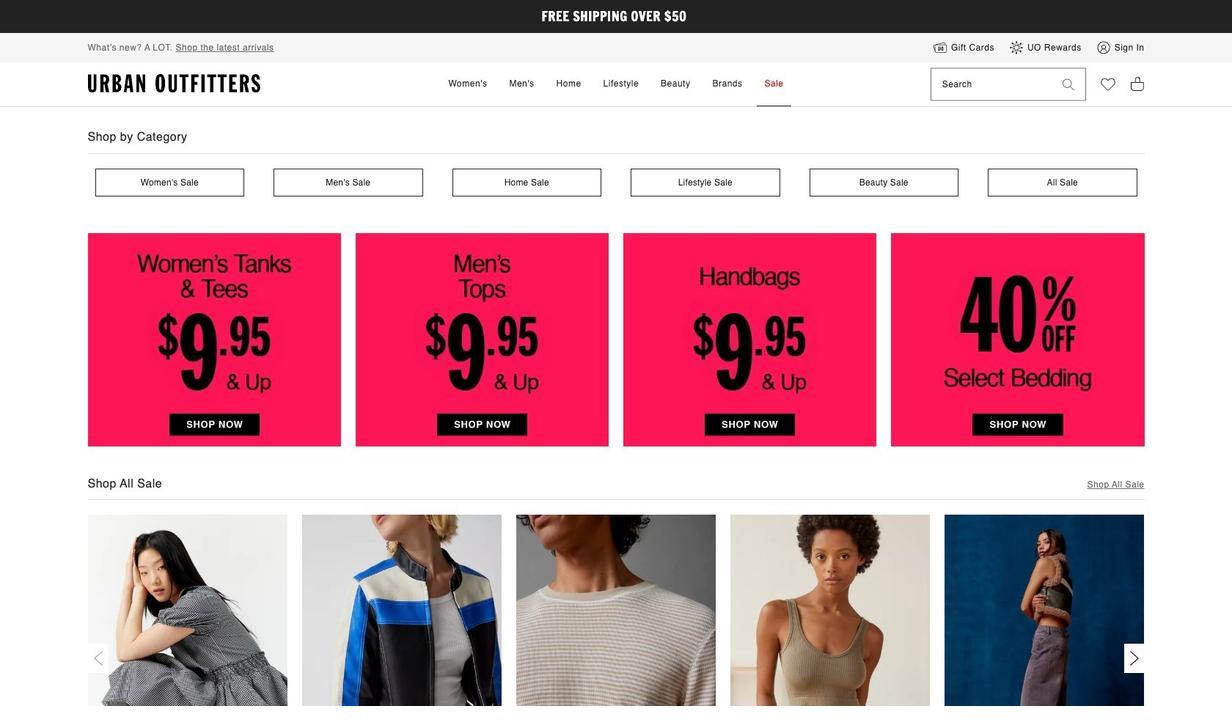 Task type: vqa. For each thing, say whether or not it's contained in the screenshot.
of within the the This smells great for the first couple of uses. It dissipates quite quickly. The smell is amazing. Got it in sale so totally worth the try.
no



Task type: describe. For each thing, give the bounding box(es) containing it.
urban outfitters image
[[88, 74, 260, 93]]

women's tees and takes 9.95 and up image
[[88, 233, 341, 446]]

men's tops 9.95 and up image
[[355, 233, 609, 446]]

my shopping bag image
[[1130, 76, 1144, 92]]

uo jordan faux leather racer moto jacket image
[[302, 515, 502, 706]]

bdg logan buckle essential baggy boyfriend jean image
[[945, 515, 1144, 706]]



Task type: locate. For each thing, give the bounding box(es) containing it.
select bedding up to 40% off image
[[891, 233, 1144, 446]]

out from under drew seamless ribbed basic bra top image
[[730, 515, 930, 706]]

search image
[[1062, 79, 1074, 90]]

bdg striped baselayer thermal long sleeve tee image
[[516, 515, 716, 706]]

None search field
[[931, 69, 1051, 100]]

Search text field
[[931, 69, 1051, 100]]

handbags 9.95 and up image
[[623, 233, 877, 446]]

uo claire ruffled babydoll mini dress image
[[88, 515, 287, 706]]

main navigation element
[[316, 62, 916, 106]]

favorites image
[[1100, 77, 1115, 92]]



